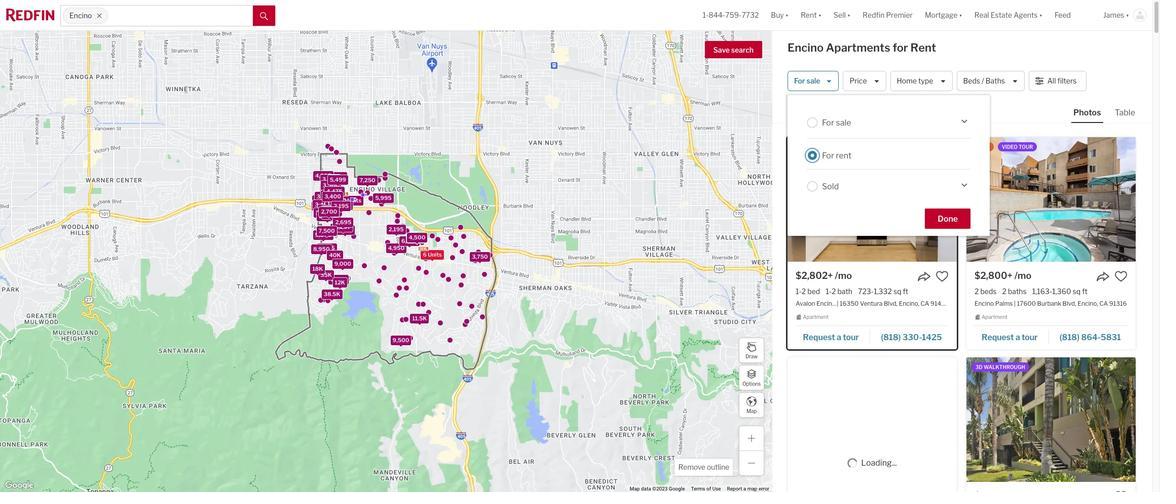 Task type: locate. For each thing, give the bounding box(es) containing it.
0 horizontal spatial ft
[[903, 287, 909, 296]]

buy ▾ button
[[765, 0, 795, 30]]

0 horizontal spatial request a tour button
[[796, 329, 871, 345]]

4
[[314, 196, 318, 203]]

ft right 1,360
[[1083, 287, 1088, 296]]

▾
[[786, 11, 789, 19], [819, 11, 822, 19], [848, 11, 851, 19], [959, 11, 963, 19], [1040, 11, 1043, 19], [1126, 11, 1130, 19]]

2 units
[[343, 197, 361, 204]]

(818) 330-1425
[[881, 333, 942, 343]]

1-2 bed
[[796, 287, 820, 296]]

0 horizontal spatial units
[[319, 196, 333, 203]]

filters
[[1058, 77, 1077, 85]]

4 units
[[314, 196, 333, 203]]

1 vertical spatial for
[[822, 118, 835, 128]]

2,800
[[320, 206, 336, 213]]

1,332
[[874, 287, 892, 296]]

favorite button image for $2,802+ /mo
[[936, 270, 949, 283]]

330-
[[903, 333, 922, 343]]

a left map
[[744, 487, 746, 492]]

2 blvd, from the left
[[1063, 300, 1077, 308]]

0 vertical spatial map
[[747, 408, 757, 414]]

/mo up bath at bottom right
[[835, 271, 852, 281]]

rent right buy ▾
[[801, 11, 817, 19]]

1425
[[922, 333, 942, 343]]

1 vertical spatial 2,195
[[389, 226, 404, 233]]

1 horizontal spatial sq
[[1073, 287, 1081, 296]]

encino, left "91316"
[[1078, 300, 1099, 308]]

james
[[1104, 11, 1125, 19]]

0 vertical spatial sale
[[807, 77, 821, 85]]

outline
[[707, 463, 730, 472]]

dialog
[[788, 95, 990, 236]]

0 horizontal spatial apartment
[[803, 314, 829, 321]]

2 for 2 beds
[[975, 287, 979, 296]]

baths
[[1008, 287, 1027, 296]]

1 encino, from the left
[[899, 300, 920, 308]]

1 horizontal spatial request a tour button
[[975, 329, 1049, 345]]

ca for $2,802+ /mo
[[921, 300, 930, 308]]

map left the data
[[630, 487, 640, 492]]

2 (818) from the left
[[1060, 333, 1080, 343]]

remove
[[679, 463, 706, 472]]

2,300
[[319, 213, 335, 220]]

(818)
[[881, 333, 901, 343], [1060, 333, 1080, 343]]

1 favorite button checkbox from the top
[[1115, 270, 1128, 283]]

1 apartment from the left
[[803, 314, 829, 321]]

2,195
[[334, 203, 349, 210], [389, 226, 404, 233]]

1 horizontal spatial ft
[[1083, 287, 1088, 296]]

▾ for sell ▾
[[848, 11, 851, 19]]

1 horizontal spatial blvd,
[[1063, 300, 1077, 308]]

request a tour button up walkthrough
[[975, 329, 1049, 345]]

0 horizontal spatial /mo
[[835, 271, 852, 281]]

home type button
[[891, 71, 953, 91]]

sq right 1,360
[[1073, 287, 1081, 296]]

0 horizontal spatial (818)
[[881, 333, 901, 343]]

request for $2,800+
[[982, 333, 1014, 343]]

remove encino image
[[96, 13, 103, 19]]

1 vertical spatial rent
[[911, 41, 937, 54]]

2 for 2 units
[[343, 197, 346, 204]]

9,000
[[335, 260, 351, 267]]

1 vertical spatial sale
[[836, 118, 852, 128]]

0 horizontal spatial sale
[[807, 77, 821, 85]]

0 horizontal spatial 1-
[[703, 11, 709, 19]]

for rent
[[822, 151, 852, 160]]

apartment
[[803, 314, 829, 321], [982, 314, 1008, 321]]

▾ right sell
[[848, 11, 851, 19]]

1 deal from the left
[[797, 144, 811, 150]]

0 horizontal spatial a
[[744, 487, 746, 492]]

$2,800+ /mo
[[975, 271, 1032, 281]]

1- for 1-844-759-7732
[[703, 11, 709, 19]]

1 horizontal spatial ca
[[1100, 300, 1108, 308]]

0 vertical spatial favorite button checkbox
[[1115, 270, 1128, 283]]

1 horizontal spatial a
[[837, 333, 842, 343]]

2 request a tour button from the left
[[975, 329, 1049, 345]]

beds / baths button
[[957, 71, 1025, 91]]

0 horizontal spatial request
[[803, 333, 835, 343]]

/mo up baths
[[1015, 271, 1032, 281]]

2 encino, from the left
[[1078, 300, 1099, 308]]

| right "palms"
[[1015, 300, 1016, 308]]

1 | from the left
[[837, 300, 839, 308]]

|
[[837, 300, 839, 308], [1015, 300, 1016, 308]]

sale left price
[[807, 77, 821, 85]]

a down 16350
[[837, 333, 842, 343]]

38.5k
[[324, 291, 340, 298]]

save
[[714, 46, 730, 54]]

encino for encino palms | 17600 burbank blvd, encino, ca 91316
[[975, 300, 994, 308]]

2 request a tour from the left
[[982, 333, 1038, 343]]

▾ right mortgage
[[959, 11, 963, 19]]

2 sq from the left
[[1073, 287, 1081, 296]]

1,163-
[[1033, 287, 1053, 296]]

3,600
[[333, 225, 349, 232]]

blvd, down 723-1,332 sq ft
[[884, 300, 898, 308]]

sq right 1,332
[[894, 287, 902, 296]]

1 ▾ from the left
[[786, 11, 789, 19]]

2 inside 'map' region
[[343, 197, 346, 204]]

2 ▾ from the left
[[819, 11, 822, 19]]

2 | from the left
[[1015, 300, 1016, 308]]

4,500
[[409, 234, 426, 241]]

request a tour down 16350
[[803, 333, 859, 343]]

rent inside rent ▾ dropdown button
[[801, 11, 817, 19]]

all filters button
[[1029, 71, 1087, 91]]

request a tour button down 16350
[[796, 329, 871, 345]]

a up walkthrough
[[1016, 333, 1020, 343]]

encino down 2 beds
[[975, 300, 994, 308]]

0 horizontal spatial favorite button image
[[936, 270, 949, 283]]

map for map
[[747, 408, 757, 414]]

6
[[423, 251, 427, 259]]

ft right 1,332
[[903, 287, 909, 296]]

5 ▾ from the left
[[1040, 11, 1043, 19]]

2 up "palms"
[[1003, 287, 1007, 296]]

sale
[[807, 77, 821, 85], [836, 118, 852, 128]]

0 horizontal spatial sq
[[894, 287, 902, 296]]

1,950
[[328, 201, 343, 208]]

▾ for james ▾
[[1126, 11, 1130, 19]]

favorite button image for $2,800+ /mo
[[1115, 270, 1128, 283]]

rent ▾ button
[[801, 0, 822, 30]]

blvd, down 1,360
[[1063, 300, 1077, 308]]

864-
[[1082, 333, 1101, 343]]

0 horizontal spatial for sale
[[794, 77, 821, 85]]

sell
[[834, 11, 846, 19]]

map
[[747, 408, 757, 414], [630, 487, 640, 492]]

favorite button checkbox
[[1115, 270, 1128, 283], [1115, 491, 1128, 493]]

1 horizontal spatial favorite button image
[[1115, 270, 1128, 283]]

▾ right james at the right of the page
[[1126, 11, 1130, 19]]

1 horizontal spatial encino,
[[1078, 300, 1099, 308]]

2 horizontal spatial units
[[428, 251, 442, 259]]

1 (818) from the left
[[881, 333, 901, 343]]

0 horizontal spatial rent
[[801, 11, 817, 19]]

request a tour for $2,802+
[[803, 333, 859, 343]]

tour
[[1019, 144, 1033, 150]]

1 horizontal spatial units
[[347, 197, 361, 204]]

1 horizontal spatial request
[[982, 333, 1014, 343]]

3,300
[[322, 175, 339, 183]]

favorite button image
[[936, 270, 949, 283], [1115, 270, 1128, 283]]

sq for $2,800+ /mo
[[1073, 287, 1081, 296]]

▾ for buy ▾
[[786, 11, 789, 19]]

1 vertical spatial for sale
[[822, 118, 852, 128]]

0 horizontal spatial deal
[[797, 144, 811, 150]]

favorite button checkbox for 3d walkthrough
[[1115, 491, 1128, 493]]

photo of 16350 ventura blvd, encino, ca 91436 image
[[788, 137, 957, 262]]

▾ right buy
[[786, 11, 789, 19]]

1 horizontal spatial apartment
[[982, 314, 1008, 321]]

6 ▾ from the left
[[1126, 11, 1130, 19]]

sq
[[894, 287, 902, 296], [1073, 287, 1081, 296]]

1 horizontal spatial (818)
[[1060, 333, 1080, 343]]

1,900
[[314, 202, 330, 209]]

tour
[[843, 333, 859, 343], [1022, 333, 1038, 343]]

1 horizontal spatial rent
[[911, 41, 937, 54]]

encino, for $2,800+ /mo
[[1078, 300, 1099, 308]]

favorite button image up 91436
[[936, 270, 949, 283]]

1 ca from the left
[[921, 300, 930, 308]]

map region
[[0, 0, 860, 493]]

rent ▾ button
[[795, 0, 828, 30]]

2,495
[[335, 221, 351, 228]]

1 horizontal spatial /mo
[[1015, 271, 1032, 281]]

1 request from the left
[[803, 333, 835, 343]]

request a tour button for $2,802+
[[796, 329, 871, 345]]

$2,800+
[[975, 271, 1013, 281]]

1 horizontal spatial for sale
[[822, 118, 852, 128]]

(818) left '864-' on the right bottom of page
[[1060, 333, 1080, 343]]

agents
[[1014, 11, 1038, 19]]

2 apartment from the left
[[982, 314, 1008, 321]]

request for $2,802+
[[803, 333, 835, 343]]

sell ▾ button
[[834, 0, 851, 30]]

2 right the 3,400
[[343, 197, 346, 204]]

request a tour up walkthrough
[[982, 333, 1038, 343]]

0 horizontal spatial tour
[[843, 333, 859, 343]]

table button
[[1113, 107, 1138, 122]]

tour down 17600
[[1022, 333, 1038, 343]]

encino, down 723-1,332 sq ft
[[899, 300, 920, 308]]

2
[[343, 197, 346, 204], [802, 287, 806, 296], [832, 287, 836, 296], [975, 287, 979, 296], [1003, 287, 1007, 296]]

mortgage
[[925, 11, 958, 19]]

3,500
[[323, 182, 339, 189]]

1- right bed
[[826, 287, 832, 296]]

/mo for $2,800+ /mo
[[1015, 271, 1032, 281]]

16350
[[840, 300, 859, 308]]

(818) 864-5831 link
[[1049, 328, 1128, 346]]

0 vertical spatial for
[[794, 77, 805, 85]]

| for $2,800+
[[1015, 300, 1016, 308]]

request down avalon
[[803, 333, 835, 343]]

$2,802+
[[796, 271, 833, 281]]

▾ right agents
[[1040, 11, 1043, 19]]

map data ©2023 google
[[630, 487, 685, 492]]

ca left "91316"
[[1100, 300, 1108, 308]]

photo of 5536 lindley ave, encino, ca 91316 image
[[967, 358, 1136, 483]]

2 ft from the left
[[1083, 287, 1088, 296]]

submit search image
[[260, 12, 268, 20]]

1 horizontal spatial tour
[[1022, 333, 1038, 343]]

2 horizontal spatial a
[[1016, 333, 1020, 343]]

1-
[[703, 11, 709, 19], [796, 287, 802, 296], [826, 287, 832, 296]]

1 request a tour from the left
[[803, 333, 859, 343]]

2 for 2 baths
[[1003, 287, 1007, 296]]

2 /mo from the left
[[1015, 271, 1032, 281]]

beds / baths
[[964, 77, 1005, 85]]

5831
[[1101, 333, 1121, 343]]

None search field
[[108, 6, 253, 26]]

0 vertical spatial 2,195
[[334, 203, 349, 210]]

1 /mo from the left
[[835, 271, 852, 281]]

2 favorite button image from the left
[[1115, 270, 1128, 283]]

0 vertical spatial for sale
[[794, 77, 821, 85]]

0 horizontal spatial request a tour
[[803, 333, 859, 343]]

0 horizontal spatial blvd,
[[884, 300, 898, 308]]

1 blvd, from the left
[[884, 300, 898, 308]]

1 horizontal spatial deal
[[976, 144, 990, 150]]

▾ for mortgage ▾
[[959, 11, 963, 19]]

2,287
[[335, 223, 351, 231]]

encino left remove encino image
[[69, 11, 92, 20]]

apartment down "palms"
[[982, 314, 1008, 321]]

tour down 16350
[[843, 333, 859, 343]]

units for 6 units
[[428, 251, 442, 259]]

1-2 bath
[[826, 287, 853, 296]]

2 left beds
[[975, 287, 979, 296]]

1 tour from the left
[[843, 333, 859, 343]]

encino,
[[899, 300, 920, 308], [1078, 300, 1099, 308]]

1 horizontal spatial map
[[747, 408, 757, 414]]

1 vertical spatial map
[[630, 487, 640, 492]]

6 units
[[423, 251, 442, 259]]

3,950
[[317, 193, 333, 200]]

map inside button
[[747, 408, 757, 414]]

759-
[[726, 11, 742, 19]]

(818) left '330-'
[[881, 333, 901, 343]]

1- left 759-
[[703, 11, 709, 19]]

0 vertical spatial rent
[[801, 11, 817, 19]]

4 ▾ from the left
[[959, 11, 963, 19]]

encino down rent ▾ button
[[788, 41, 824, 54]]

0 horizontal spatial |
[[837, 300, 839, 308]]

/
[[982, 77, 984, 85]]

rent right for
[[911, 41, 937, 54]]

1- up avalon
[[796, 287, 802, 296]]

3 ▾ from the left
[[848, 11, 851, 19]]

1- for 1-2 bed
[[796, 287, 802, 296]]

ft for $2,802+ /mo
[[903, 287, 909, 296]]

1-844-759-7732
[[703, 11, 759, 19]]

ca left 91436
[[921, 300, 930, 308]]

0 horizontal spatial map
[[630, 487, 640, 492]]

save search
[[714, 46, 754, 54]]

apartment down avalon
[[803, 314, 829, 321]]

1 favorite button image from the left
[[936, 270, 949, 283]]

0 horizontal spatial encino,
[[899, 300, 920, 308]]

0 vertical spatial 9,500
[[409, 234, 425, 241]]

1 request a tour button from the left
[[796, 329, 871, 345]]

1 horizontal spatial request a tour
[[982, 333, 1038, 343]]

deal
[[797, 144, 811, 150], [976, 144, 990, 150]]

723-
[[858, 287, 874, 296]]

1 horizontal spatial |
[[1015, 300, 1016, 308]]

1 vertical spatial favorite button checkbox
[[1115, 491, 1128, 493]]

2 ca from the left
[[1100, 300, 1108, 308]]

2 horizontal spatial 1-
[[826, 287, 832, 296]]

map down the options
[[747, 408, 757, 414]]

favorite button image up "91316"
[[1115, 270, 1128, 283]]

1 ft from the left
[[903, 287, 909, 296]]

▾ left sell
[[819, 11, 822, 19]]

2 tour from the left
[[1022, 333, 1038, 343]]

loading...
[[862, 459, 897, 469]]

6,200
[[402, 238, 418, 245]]

options
[[743, 381, 761, 387]]

0 horizontal spatial ca
[[921, 300, 930, 308]]

2 favorite button checkbox from the top
[[1115, 491, 1128, 493]]

7732
[[742, 11, 759, 19]]

request up the 3d walkthrough
[[982, 333, 1014, 343]]

dialog containing for sale
[[788, 95, 990, 236]]

rent
[[836, 151, 852, 160]]

1 horizontal spatial 1-
[[796, 287, 802, 296]]

sold
[[822, 182, 839, 191]]

1 sq from the left
[[894, 287, 902, 296]]

1 horizontal spatial 2,195
[[389, 226, 404, 233]]

all
[[1048, 77, 1056, 85]]

(818) for $2,802+ /mo
[[881, 333, 901, 343]]

sale up rent
[[836, 118, 852, 128]]

a for $2,802+
[[837, 333, 842, 343]]

2 request from the left
[[982, 333, 1014, 343]]

units
[[319, 196, 333, 203], [347, 197, 361, 204], [428, 251, 442, 259]]

video tour
[[1002, 144, 1033, 150]]

walkthrough
[[984, 364, 1026, 370]]

real estate agents ▾ button
[[969, 0, 1049, 30]]

| left 16350
[[837, 300, 839, 308]]



Task type: vqa. For each thing, say whether or not it's contained in the screenshot.
6
yes



Task type: describe. For each thing, give the bounding box(es) containing it.
(818) for $2,800+ /mo
[[1060, 333, 1080, 343]]

beds
[[964, 77, 981, 85]]

for
[[893, 41, 908, 54]]

12k
[[335, 279, 345, 286]]

3,195
[[316, 209, 331, 216]]

units for 2 units
[[347, 197, 361, 204]]

photo of 17600 burbank blvd, encino, ca 91316 image
[[967, 137, 1136, 262]]

14k
[[323, 191, 333, 198]]

sale inside button
[[807, 77, 821, 85]]

1 horizontal spatial sale
[[836, 118, 852, 128]]

error
[[759, 487, 770, 492]]

request a tour button for $2,800+
[[975, 329, 1049, 345]]

2 baths
[[1003, 287, 1027, 296]]

encino for encino
[[69, 11, 92, 20]]

3,495
[[315, 201, 331, 208]]

redfin
[[863, 11, 885, 19]]

bath
[[838, 287, 853, 296]]

done button
[[925, 209, 971, 229]]

map
[[748, 487, 758, 492]]

4,450
[[329, 173, 345, 180]]

4,475
[[327, 188, 343, 195]]

mortgage ▾ button
[[919, 0, 969, 30]]

map for map data ©2023 google
[[630, 487, 640, 492]]

mortgage ▾
[[925, 11, 963, 19]]

sell ▾ button
[[828, 0, 857, 30]]

loading... status
[[862, 458, 897, 470]]

bed
[[808, 287, 820, 296]]

2 left bath at bottom right
[[832, 287, 836, 296]]

1,625
[[336, 201, 351, 208]]

5,500
[[315, 231, 332, 238]]

0 horizontal spatial 2,195
[[334, 203, 349, 210]]

favorite button checkbox
[[936, 270, 949, 283]]

3,695
[[319, 245, 335, 252]]

redfin premier button
[[857, 0, 919, 30]]

buy ▾ button
[[771, 0, 789, 30]]

(818) 864-5831
[[1060, 333, 1121, 343]]

2 deal from the left
[[976, 144, 990, 150]]

2 left bed
[[802, 287, 806, 296]]

terms
[[691, 487, 706, 492]]

of
[[707, 487, 711, 492]]

▾ for rent ▾
[[819, 11, 822, 19]]

| for $2,802+
[[837, 300, 839, 308]]

1-844-759-7732 link
[[703, 11, 759, 19]]

sq for $2,802+ /mo
[[894, 287, 902, 296]]

price button
[[843, 71, 887, 91]]

done
[[938, 214, 958, 224]]

1,163-1,360 sq ft
[[1033, 287, 1088, 296]]

18k
[[313, 265, 323, 272]]

apartment for $2,802+
[[803, 314, 829, 321]]

feed
[[1055, 11, 1071, 19]]

$2,802+ /mo
[[796, 271, 852, 281]]

ft for $2,800+ /mo
[[1083, 287, 1088, 296]]

remove outline button
[[675, 459, 733, 477]]

premier
[[886, 11, 913, 19]]

tour for $2,802+ /mo
[[843, 333, 859, 343]]

7,500
[[319, 227, 335, 235]]

james ▾
[[1104, 11, 1130, 19]]

apartments
[[826, 41, 891, 54]]

draw
[[746, 354, 758, 360]]

1- for 1-2 bath
[[826, 287, 832, 296]]

1 vertical spatial 9,500
[[393, 337, 409, 344]]

(818) 330-1425 link
[[871, 328, 949, 346]]

91436
[[931, 300, 950, 308]]

beds
[[981, 287, 997, 296]]

request a tour for $2,800+
[[982, 333, 1038, 343]]

encino, for $2,802+ /mo
[[899, 300, 920, 308]]

5,995
[[375, 195, 392, 202]]

blvd, for $2,800+ /mo
[[1063, 300, 1077, 308]]

mortgage ▾ button
[[925, 0, 963, 30]]

favorite button image
[[1115, 491, 1128, 493]]

ca for $2,800+ /mo
[[1100, 300, 1108, 308]]

ventura
[[860, 300, 883, 308]]

rent ▾
[[801, 11, 822, 19]]

2,400
[[324, 207, 340, 214]]

17600
[[1017, 300, 1036, 308]]

apartment for $2,800+
[[982, 314, 1008, 321]]

7,600
[[331, 276, 347, 283]]

burbank
[[1038, 300, 1062, 308]]

redfin premier
[[863, 11, 913, 19]]

real estate agents ▾ link
[[975, 0, 1043, 30]]

encino down bed
[[817, 300, 836, 308]]

terms of use
[[691, 487, 721, 492]]

encino apartments for rent
[[788, 41, 937, 54]]

2,700
[[321, 208, 337, 215]]

©2023
[[653, 487, 668, 492]]

/mo for $2,802+ /mo
[[835, 271, 852, 281]]

11.5k
[[412, 315, 427, 322]]

buy
[[771, 11, 784, 19]]

use
[[713, 487, 721, 492]]

3,750
[[472, 253, 488, 260]]

4,995
[[315, 172, 332, 179]]

2 vertical spatial for
[[822, 151, 835, 160]]

2,100
[[324, 211, 339, 218]]

1,499
[[338, 226, 353, 234]]

for inside button
[[794, 77, 805, 85]]

options button
[[739, 366, 765, 391]]

for sale inside button
[[794, 77, 821, 85]]

real estate agents ▾
[[975, 11, 1043, 19]]

feed button
[[1049, 0, 1098, 30]]

1,360
[[1053, 287, 1072, 296]]

google image
[[3, 480, 36, 493]]

4,950
[[388, 245, 405, 252]]

tour for $2,800+ /mo
[[1022, 333, 1038, 343]]

2 beds
[[975, 287, 997, 296]]

units for 4 units
[[319, 196, 333, 203]]

type
[[919, 77, 934, 85]]

baths
[[986, 77, 1005, 85]]

photos button
[[1072, 107, 1113, 123]]

844-
[[709, 11, 726, 19]]

favorite button checkbox for deal
[[1115, 270, 1128, 283]]

blvd, for $2,802+ /mo
[[884, 300, 898, 308]]

encino palms | 17600 burbank blvd, encino, ca 91316
[[975, 300, 1127, 308]]

encino for encino apartments for rent
[[788, 41, 824, 54]]

a for $2,800+
[[1016, 333, 1020, 343]]

report
[[727, 487, 742, 492]]



